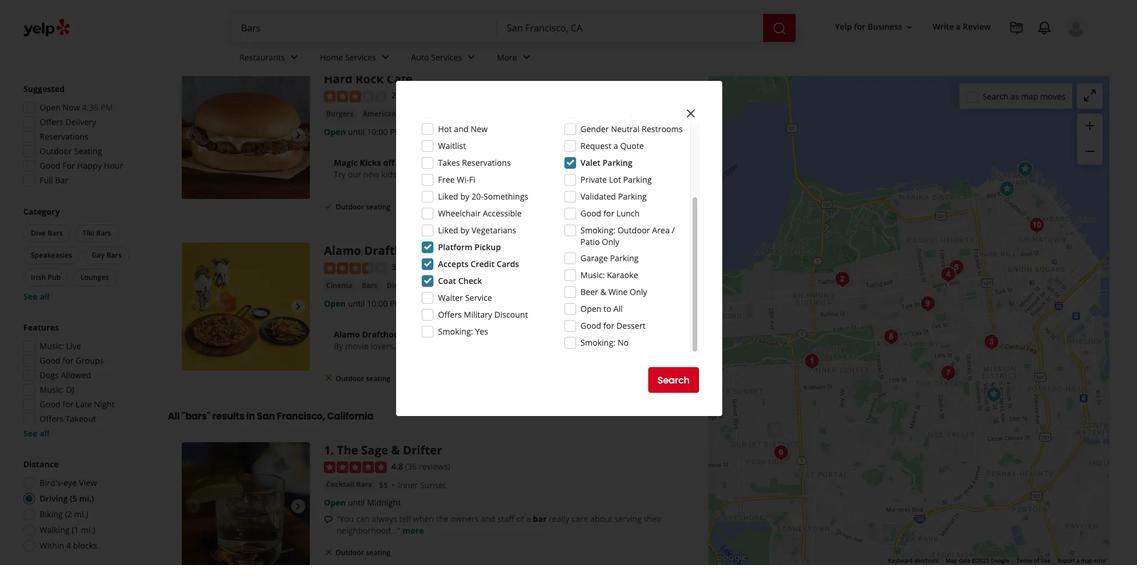 Task type: vqa. For each thing, say whether or not it's contained in the screenshot.
The $$$$ button
no



Task type: describe. For each thing, give the bounding box(es) containing it.
search for search as map moves
[[983, 91, 1009, 102]]

dive
[[31, 228, 46, 238]]

search dialog
[[0, 0, 1138, 566]]

reservations inside 'search' dialog
[[462, 157, 511, 168]]

1 vertical spatial alamo drafthouse cinema new mission image
[[982, 383, 1006, 407]]

burgers link
[[324, 108, 356, 120]]

pm for hard
[[390, 126, 402, 137]]

american
[[363, 109, 396, 119]]

16 checkmark v2 image
[[324, 202, 333, 211]]

group containing features
[[20, 322, 145, 440]]

option group containing distance
[[20, 459, 145, 556]]

request a quote
[[581, 140, 644, 152]]

keyboard shortcuts button
[[889, 558, 939, 566]]

1 vertical spatial &
[[391, 443, 400, 459]]

cinema for new
[[433, 243, 477, 259]]

delivery inside group
[[65, 117, 96, 128]]

yelp
[[835, 21, 852, 32]]

by for 20-
[[460, 191, 470, 202]]

1 vertical spatial new
[[480, 243, 506, 259]]

lost and found image
[[770, 442, 793, 465]]

user actions element
[[826, 15, 1103, 86]]

tell
[[399, 514, 411, 525]]

write
[[933, 21, 954, 32]]

cinema button
[[324, 280, 355, 292]]

zam zam image
[[880, 326, 903, 349]]

burgers button
[[324, 108, 356, 120]]

magic kicks off here try our new kids menu today! read more
[[334, 157, 494, 180]]

offers for offers takeout
[[40, 414, 63, 425]]

happy
[[77, 160, 102, 171]]

and inside 'search' dialog
[[454, 124, 469, 135]]

1 horizontal spatial only
[[630, 287, 648, 298]]

search for search
[[658, 374, 690, 387]]

until for hard
[[348, 126, 365, 137]]

blocks
[[73, 541, 97, 552]]

services for auto services
[[431, 52, 462, 63]]

vegetarians
[[472, 225, 516, 236]]

alamo drafthouse cinema by movie lovers, for movie lovers
[[334, 329, 459, 352]]

cocktail
[[326, 480, 355, 490]]

a for report
[[1077, 558, 1080, 565]]

.
[[331, 443, 334, 459]]

write a review link
[[928, 17, 996, 38]]

for for lunch
[[604, 208, 615, 219]]

cafe
[[387, 71, 413, 87]]

a for write
[[956, 21, 961, 32]]

0 horizontal spatial of
[[517, 514, 524, 525]]

dogs allowed
[[40, 370, 91, 381]]

google image
[[712, 551, 750, 566]]

seating for 4.8
[[366, 549, 391, 559]]

dj
[[66, 385, 74, 396]]

0 horizontal spatial mission
[[447, 281, 476, 292]]

1 seating from the top
[[366, 202, 391, 212]]

bars for dive bars
[[48, 228, 63, 238]]

free
[[438, 174, 455, 185]]

fermentation lab image
[[945, 256, 968, 280]]

pickup
[[475, 242, 501, 253]]

restrooms
[[642, 124, 683, 135]]

"you can always tell when the owners and staff of a bar
[[337, 514, 547, 525]]

0 horizontal spatial francisco,
[[277, 410, 325, 424]]

the
[[436, 514, 449, 525]]

group containing category
[[21, 206, 145, 303]]

patio
[[581, 237, 600, 248]]

cocktail bars button
[[324, 480, 374, 492]]

pm inside group
[[101, 102, 113, 113]]

2.8 star rating image
[[324, 91, 387, 102]]

valet
[[581, 157, 601, 168]]

eye
[[64, 478, 77, 489]]

business categories element
[[230, 42, 1087, 76]]

(989
[[405, 262, 422, 273]]

quote
[[620, 140, 644, 152]]

1 horizontal spatial of
[[1034, 558, 1040, 565]]

24 chevron down v2 image
[[287, 50, 301, 64]]

cinema for by
[[410, 329, 441, 340]]

read
[[451, 169, 471, 180]]

tiki bars
[[82, 228, 111, 238]]

results
[[212, 410, 245, 424]]

3.5
[[392, 262, 403, 273]]

expand map image
[[1083, 89, 1097, 103]]

1 vertical spatial california
[[327, 410, 374, 424]]

liked for liked by vegetarians
[[438, 225, 458, 236]]

lion's den bar and lounge image
[[1025, 214, 1049, 237]]

full
[[40, 175, 53, 186]]

dinner theater button
[[385, 280, 442, 292]]

music: for music: live
[[40, 341, 64, 352]]

group containing suggested
[[20, 83, 145, 190]]

open until 10:00 pm for rock
[[324, 126, 402, 137]]

4.8 (36 reviews)
[[392, 462, 450, 473]]

2.8
[[392, 90, 405, 101]]

for for late
[[63, 399, 74, 410]]

in
[[246, 410, 255, 424]]

offers for offers delivery
[[40, 117, 63, 128]]

for for dessert
[[604, 321, 615, 332]]

see all for features
[[23, 428, 49, 439]]

discount
[[495, 309, 528, 321]]

now
[[63, 102, 80, 113]]

see all button for features
[[23, 428, 49, 439]]

open for fisherman's wharf
[[324, 126, 346, 137]]

parking for validated parking
[[618, 191, 647, 202]]

good for good for dessert
[[581, 321, 601, 332]]

wharf
[[551, 109, 575, 120]]

neighborhood..."
[[337, 526, 400, 537]]

near
[[281, 7, 314, 26]]

0 vertical spatial san
[[317, 7, 344, 26]]

validated parking
[[581, 191, 647, 202]]

for for business
[[854, 21, 866, 32]]

0 horizontal spatial all
[[168, 410, 180, 424]]

lovers
[[436, 341, 459, 352]]

sponsored results
[[168, 39, 254, 52]]

reviews) for (989 reviews)
[[424, 262, 455, 273]]

serving
[[615, 514, 642, 525]]

music: for music: karaoke
[[581, 270, 605, 281]]

lovers,
[[371, 341, 396, 352]]

fisherman's wharf
[[503, 109, 575, 120]]

wheelchair accessible
[[438, 208, 522, 219]]

outdoor seating for 3.5
[[336, 374, 391, 384]]

review
[[963, 21, 991, 32]]

offers delivery
[[40, 117, 96, 128]]

0 horizontal spatial more
[[403, 526, 424, 537]]

the sage & drifter image
[[800, 350, 824, 374]]

private lot parking
[[581, 174, 652, 185]]

good for good for happy hour
[[40, 160, 60, 171]]

tiki
[[82, 228, 94, 238]]

1 horizontal spatial and
[[481, 514, 496, 525]]

by for vegetarians
[[460, 225, 470, 236]]

all for features
[[40, 428, 49, 439]]

military
[[464, 309, 492, 321]]

parking for street parking
[[606, 107, 634, 118]]

top 10 best bars near san francisco, california
[[168, 7, 490, 26]]

see for category
[[23, 291, 37, 302]]

1 horizontal spatial delivery
[[412, 202, 439, 212]]

notifications image
[[1038, 21, 1052, 35]]

use
[[1041, 558, 1051, 565]]

bars for gay bars
[[107, 251, 122, 260]]

24 chevron down v2 image for more
[[520, 50, 534, 64]]

parking for valet parking
[[603, 157, 633, 168]]

shortcuts
[[914, 558, 939, 565]]

speakeasies
[[31, 251, 72, 260]]

wheelchair
[[438, 208, 481, 219]]

irish pub button
[[23, 269, 68, 287]]

16 speech v2 image
[[324, 516, 333, 525]]

16 close v2 image
[[324, 374, 333, 383]]

next image for open until 10:00 pm
[[291, 128, 305, 142]]

new
[[363, 169, 379, 180]]

gay
[[92, 251, 105, 260]]

bars inside bars button
[[362, 281, 378, 291]]

for inside alamo drafthouse cinema by movie lovers, for movie lovers
[[398, 341, 409, 352]]

a for request
[[614, 140, 618, 152]]

outdoor for 16 close v2 image
[[336, 549, 364, 559]]

live
[[66, 341, 81, 352]]

/
[[672, 225, 675, 236]]

kennedy's indian curry house & irish pub image
[[996, 178, 1019, 201]]

music: for music: dj
[[40, 385, 64, 396]]

reviews) for (36 reviews)
[[419, 462, 450, 473]]

smoking: no
[[581, 337, 629, 348]]

home services
[[320, 52, 376, 63]]

mi.) for walking (1 mi.)
[[81, 525, 95, 536]]

more link
[[488, 42, 543, 76]]

open until 10:00 pm for drafthouse
[[324, 298, 402, 309]]

bars up 16 info v2 icon
[[246, 7, 278, 26]]

private
[[581, 174, 607, 185]]

16 info v2 image
[[257, 40, 266, 50]]

parking right lot at the right top
[[623, 174, 652, 185]]

magic
[[334, 157, 358, 168]]

kids
[[381, 169, 397, 180]]

lot
[[609, 174, 621, 185]]

open inside 'search' dialog
[[581, 304, 602, 315]]

open now 4:36 pm
[[40, 102, 113, 113]]

drafthouse for alamo drafthouse cinema by movie lovers, for movie lovers
[[362, 329, 408, 340]]

search as map moves
[[983, 91, 1066, 102]]

pm for alamo
[[390, 298, 402, 309]]

reservations inside group
[[40, 131, 88, 142]]

smoking: yes
[[438, 326, 488, 337]]



Task type: locate. For each thing, give the bounding box(es) containing it.
can
[[356, 514, 370, 525]]

gay bars
[[92, 251, 122, 260]]

american (traditional) button
[[361, 108, 444, 120]]

2 open until 10:00 pm from the top
[[324, 298, 402, 309]]

2 vertical spatial pm
[[390, 298, 402, 309]]

restaurants
[[240, 52, 285, 63]]

yes
[[475, 326, 488, 337]]

1 vertical spatial see
[[23, 428, 37, 439]]

alamo up by
[[334, 329, 360, 340]]

2 until from the top
[[348, 298, 365, 309]]

beer
[[581, 287, 598, 298]]

4
[[66, 541, 71, 552]]

mission down the vegetarians
[[510, 243, 554, 259]]

outdoor for 16 close v2 icon
[[336, 374, 364, 384]]

lounges button
[[73, 269, 116, 287]]

10:00 for rock
[[367, 126, 388, 137]]

2 vertical spatial cinema
[[410, 329, 441, 340]]

1 movie from the left
[[345, 341, 369, 352]]

zoom in image
[[1083, 119, 1097, 133]]

garage parking
[[581, 253, 639, 264]]

good down "music: dj" at the left bottom of page
[[40, 399, 60, 410]]

1 vertical spatial pm
[[390, 126, 402, 137]]

open for mission
[[324, 298, 346, 309]]

0 vertical spatial see all
[[23, 291, 49, 302]]

all for category
[[40, 291, 49, 302]]

2 movie from the left
[[411, 341, 434, 352]]

american (traditional) link
[[361, 108, 444, 120]]

1 vertical spatial search
[[658, 374, 690, 387]]

hard rock cafe image
[[182, 71, 310, 200]]

see down the irish
[[23, 291, 37, 302]]

parking up neutral
[[606, 107, 634, 118]]

0 vertical spatial until
[[348, 126, 365, 137]]

1 previous image from the top
[[186, 128, 200, 142]]

new inside 'search' dialog
[[471, 124, 488, 135]]

all down offers takeout
[[40, 428, 49, 439]]

outdoor inside smoking: outdoor area / patio only
[[618, 225, 650, 236]]

2 vertical spatial seating
[[366, 549, 391, 559]]

2 outdoor seating from the top
[[336, 374, 391, 384]]

1 vertical spatial only
[[630, 287, 648, 298]]

dinner theater link
[[385, 280, 442, 292]]

1 horizontal spatial takeout
[[460, 202, 488, 212]]

1 outdoor seating from the top
[[336, 202, 391, 212]]

neutral
[[611, 124, 640, 135]]

1 vertical spatial see all button
[[23, 428, 49, 439]]

outdoor right 16 checkmark v2 icon
[[336, 202, 364, 212]]

all left "bars" at the bottom
[[168, 410, 180, 424]]

good up full
[[40, 160, 60, 171]]

good for good for groups
[[40, 355, 60, 367]]

takeout inside group
[[65, 414, 96, 425]]

liked by 20-somethings
[[438, 191, 529, 202]]

1 vertical spatial offers
[[438, 309, 462, 321]]

drafthouse up 3.5
[[364, 243, 430, 259]]

smoking: for smoking: no
[[581, 337, 616, 348]]

san
[[317, 7, 344, 26], [257, 410, 275, 424]]

1 vertical spatial reservations
[[462, 157, 511, 168]]

see all button up "distance"
[[23, 428, 49, 439]]

cocktail bars
[[326, 480, 372, 490]]

1 vertical spatial delivery
[[412, 202, 439, 212]]

home
[[320, 52, 343, 63]]

smoking: for smoking: outdoor area / patio only
[[581, 225, 616, 236]]

hard rock cafe image
[[1014, 158, 1037, 181]]

by
[[334, 341, 343, 352]]

music: live
[[40, 341, 81, 352]]

offers
[[40, 117, 63, 128], [438, 309, 462, 321], [40, 414, 63, 425]]

24 chevron down v2 image right auto services at the left
[[464, 50, 478, 64]]

service
[[465, 293, 492, 304]]

1 vertical spatial francisco,
[[277, 410, 325, 424]]

24 chevron down v2 image for home services
[[379, 50, 393, 64]]

0 horizontal spatial takeout
[[65, 414, 96, 425]]

1 see all button from the top
[[23, 291, 49, 302]]

reservations up fi at the top of page
[[462, 157, 511, 168]]

open for $$
[[324, 498, 346, 509]]

liked down free
[[438, 191, 458, 202]]

slideshow element
[[182, 71, 310, 200], [182, 243, 310, 371], [182, 443, 310, 566]]

for up dogs allowed on the bottom of the page
[[63, 355, 74, 367]]

0 horizontal spatial movie
[[345, 341, 369, 352]]

music:
[[581, 270, 605, 281], [40, 341, 64, 352], [40, 385, 64, 396]]

open down cinema button
[[324, 298, 346, 309]]

2 slideshow element from the top
[[182, 243, 310, 371]]

0 vertical spatial california
[[421, 7, 490, 26]]

1 horizontal spatial francisco,
[[347, 7, 419, 26]]

drafthouse
[[364, 243, 430, 259], [362, 329, 408, 340]]

0 vertical spatial all
[[614, 304, 623, 315]]

good for good for late night
[[40, 399, 60, 410]]

2 vertical spatial until
[[348, 498, 365, 509]]

open up 16 speech v2 image
[[324, 498, 346, 509]]

smoking: up the lovers
[[438, 326, 473, 337]]

0 horizontal spatial 24 chevron down v2 image
[[379, 50, 393, 64]]

auto
[[411, 52, 429, 63]]

keyboard shortcuts
[[889, 558, 939, 565]]

1 horizontal spatial san
[[317, 7, 344, 26]]

1 horizontal spatial california
[[421, 7, 490, 26]]

by left 20-
[[460, 191, 470, 202]]

services for home services
[[345, 52, 376, 63]]

francisco, up home services link
[[347, 7, 419, 26]]

1 vertical spatial previous image
[[186, 500, 200, 514]]

outdoor right 16 close v2 image
[[336, 549, 364, 559]]

suggested
[[23, 83, 65, 94]]

distance
[[23, 459, 59, 470]]

1 horizontal spatial services
[[431, 52, 462, 63]]

bars up open until midnight
[[356, 480, 372, 490]]

20-
[[472, 191, 484, 202]]

good down validated
[[581, 208, 601, 219]]

alamo drafthouse cinema new mission link
[[324, 243, 554, 259]]

as
[[1011, 91, 1019, 102]]

until down bars link
[[348, 298, 365, 309]]

2 services from the left
[[431, 52, 462, 63]]

their
[[644, 514, 662, 525]]

movie right by
[[345, 341, 369, 352]]

the sage & drifter image
[[182, 443, 310, 566]]

open until 10:00 pm down bars link
[[324, 298, 402, 309]]

for down validated parking
[[604, 208, 615, 219]]

24 chevron down v2 image inside auto services "link"
[[464, 50, 478, 64]]

for right the yelp
[[854, 21, 866, 32]]

previous image for open until midnight
[[186, 500, 200, 514]]

0 horizontal spatial only
[[602, 237, 620, 248]]

mini bar sf image
[[916, 293, 940, 316]]

24 chevron down v2 image
[[379, 50, 393, 64], [464, 50, 478, 64], [520, 50, 534, 64]]

california up auto services "link" at the top left of the page
[[421, 7, 490, 26]]

mission up waiter service
[[447, 281, 476, 292]]

zoom out image
[[1083, 145, 1097, 159]]

2 next image from the top
[[291, 500, 305, 514]]

2 all from the top
[[40, 428, 49, 439]]

2 horizontal spatial 24 chevron down v2 image
[[520, 50, 534, 64]]

1 horizontal spatial 24 chevron down v2 image
[[464, 50, 478, 64]]

close image
[[684, 107, 698, 121]]

0 vertical spatial by
[[460, 191, 470, 202]]

16 chevron down v2 image
[[905, 23, 914, 32]]

drafthouse for alamo drafthouse cinema new mission
[[364, 243, 430, 259]]

1 horizontal spatial map
[[1081, 558, 1093, 565]]

see all button for category
[[23, 291, 49, 302]]

option group
[[20, 459, 145, 556]]

really
[[549, 514, 570, 525]]

©2023
[[972, 558, 990, 565]]

takes reservations
[[438, 157, 511, 168]]

offers for offers military discount
[[438, 309, 462, 321]]

& up 4.8 at the left bottom of the page
[[391, 443, 400, 459]]

street
[[581, 107, 603, 118]]

liked by vegetarians
[[438, 225, 516, 236]]

outdoor inside group
[[40, 146, 72, 157]]

2 vertical spatial outdoor seating
[[336, 549, 391, 559]]

good for good for lunch
[[581, 208, 601, 219]]

1 services from the left
[[345, 52, 376, 63]]

map for error
[[1081, 558, 1093, 565]]

0 vertical spatial more
[[473, 169, 494, 180]]

movie left the lovers
[[411, 341, 434, 352]]

0 horizontal spatial services
[[345, 52, 376, 63]]

terms of use
[[1017, 558, 1051, 565]]

outdoor down 'lunch'
[[618, 225, 650, 236]]

try
[[334, 169, 346, 180]]

1 horizontal spatial movie
[[411, 341, 434, 352]]

all
[[614, 304, 623, 315], [168, 410, 180, 424]]

allowed
[[61, 370, 91, 381]]

next image
[[291, 128, 305, 142], [291, 500, 305, 514]]

map region
[[653, 0, 1138, 566]]

0 vertical spatial see
[[23, 291, 37, 302]]

see all up "distance"
[[23, 428, 49, 439]]

only inside smoking: outdoor area / patio only
[[602, 237, 620, 248]]

projects image
[[1010, 21, 1024, 35]]

1 open until 10:00 pm from the top
[[324, 126, 402, 137]]

offers down good for late night
[[40, 414, 63, 425]]

3 seating from the top
[[366, 549, 391, 559]]

all down "irish pub" button
[[40, 291, 49, 302]]

0 horizontal spatial search
[[658, 374, 690, 387]]

alamo drafthouse cinema new mission
[[324, 243, 554, 259]]

next image for open until midnight
[[291, 500, 305, 514]]

2 see all button from the top
[[23, 428, 49, 439]]

0 vertical spatial open until 10:00 pm
[[324, 126, 402, 137]]

parking up 'lunch'
[[618, 191, 647, 202]]

san right near
[[317, 7, 344, 26]]

2 vertical spatial music:
[[40, 385, 64, 396]]

slideshow element for hard
[[182, 71, 310, 200]]

map for moves
[[1022, 91, 1039, 102]]

see all down the irish
[[23, 291, 49, 302]]

outdoor seating right 16 close v2 icon
[[336, 374, 391, 384]]

3 until from the top
[[348, 498, 365, 509]]

drafthouse inside alamo drafthouse cinema by movie lovers, for movie lovers
[[362, 329, 408, 340]]

1 all from the top
[[40, 291, 49, 302]]

0 horizontal spatial alamo drafthouse cinema new mission image
[[182, 243, 310, 371]]

for for groups
[[63, 355, 74, 367]]

0 vertical spatial offers
[[40, 117, 63, 128]]

reviews) up sunset
[[419, 462, 450, 473]]

24 chevron down v2 image up cafe
[[379, 50, 393, 64]]

search button
[[648, 368, 699, 393]]

top
[[168, 7, 194, 26]]

0 vertical spatial pm
[[101, 102, 113, 113]]

open down burgers link
[[324, 126, 346, 137]]

0 vertical spatial outdoor seating
[[336, 202, 391, 212]]

good down open to all
[[581, 321, 601, 332]]

0 vertical spatial search
[[983, 91, 1009, 102]]

more down takes reservations
[[473, 169, 494, 180]]

2 by from the top
[[460, 225, 470, 236]]

all "bars" results in san francisco, california
[[168, 410, 374, 424]]

1 vertical spatial all
[[168, 410, 180, 424]]

1 vertical spatial see all
[[23, 428, 49, 439]]

and left staff at the bottom of page
[[481, 514, 496, 525]]

1 vertical spatial alamo
[[334, 329, 360, 340]]

1 vertical spatial drafthouse
[[362, 329, 408, 340]]

california up "the"
[[327, 410, 374, 424]]

None search field
[[232, 14, 798, 42]]

1 vertical spatial music:
[[40, 341, 64, 352]]

2 10:00 from the top
[[367, 298, 388, 309]]

0 horizontal spatial &
[[391, 443, 400, 459]]

previous image
[[186, 300, 200, 314]]

by up the platform pickup
[[460, 225, 470, 236]]

24 chevron down v2 image for auto services
[[464, 50, 478, 64]]

tiki bars button
[[75, 225, 119, 242]]

1 vertical spatial 10:00
[[367, 298, 388, 309]]

until for alamo
[[348, 298, 365, 309]]

0 horizontal spatial california
[[327, 410, 374, 424]]

report a map error link
[[1058, 558, 1107, 565]]

seating for 3.5
[[366, 374, 391, 384]]

all right to
[[614, 304, 623, 315]]

valet parking
[[581, 157, 633, 168]]

see all for category
[[23, 291, 49, 302]]

bird's-
[[40, 478, 64, 489]]

bars right gay
[[107, 251, 122, 260]]

group
[[20, 83, 145, 190], [1077, 114, 1103, 165], [21, 206, 145, 303], [20, 322, 145, 440]]

a left bar at left bottom
[[526, 514, 531, 525]]

francisco, up 1
[[277, 410, 325, 424]]

outdoor right 16 close v2 icon
[[336, 374, 364, 384]]

(36
[[405, 462, 417, 473]]

smoking: down good for dessert
[[581, 337, 616, 348]]

1 vertical spatial and
[[481, 514, 496, 525]]

alamo inside alamo drafthouse cinema by movie lovers, for movie lovers
[[334, 329, 360, 340]]

all inside 'search' dialog
[[614, 304, 623, 315]]

1 vertical spatial outdoor seating
[[336, 374, 391, 384]]

0 vertical spatial alamo drafthouse cinema new mission image
[[182, 243, 310, 371]]

24 chevron down v2 image inside more link
[[520, 50, 534, 64]]

0 vertical spatial 10:00
[[367, 126, 388, 137]]

3.5 (989 reviews)
[[392, 262, 455, 273]]

1 horizontal spatial search
[[983, 91, 1009, 102]]

4.8 star rating image
[[324, 462, 387, 474]]

1 vertical spatial all
[[40, 428, 49, 439]]

alamo for alamo drafthouse cinema new mission
[[324, 243, 361, 259]]

0 horizontal spatial delivery
[[65, 117, 96, 128]]

alamo for alamo drafthouse cinema by movie lovers, for movie lovers
[[334, 329, 360, 340]]

0 vertical spatial drafthouse
[[364, 243, 430, 259]]

outdoor for 16 checkmark v2 icon
[[336, 202, 364, 212]]

takeout up liked by vegetarians
[[460, 202, 488, 212]]

off
[[383, 157, 395, 168]]

1 vertical spatial mi.)
[[74, 509, 88, 520]]

delivery down today!
[[412, 202, 439, 212]]

bars inside dive bars button
[[48, 228, 63, 238]]

good up dogs
[[40, 355, 60, 367]]

pm down dinner
[[390, 298, 402, 309]]

0 vertical spatial mission
[[510, 243, 554, 259]]

slideshow element for alamo
[[182, 243, 310, 371]]

16 close v2 image
[[324, 549, 333, 558]]

previous image
[[186, 128, 200, 142], [186, 500, 200, 514]]

bars for cocktail bars
[[356, 480, 372, 490]]

1 horizontal spatial all
[[614, 304, 623, 315]]

seating down lovers,
[[366, 374, 391, 384]]

1 vertical spatial mission
[[447, 281, 476, 292]]

a inside "link"
[[956, 21, 961, 32]]

0 vertical spatial slideshow element
[[182, 71, 310, 200]]

3 24 chevron down v2 image from the left
[[520, 50, 534, 64]]

1 horizontal spatial alamo drafthouse cinema new mission image
[[982, 383, 1006, 407]]

walking
[[40, 525, 70, 536]]

cinema inside alamo drafthouse cinema by movie lovers, for movie lovers
[[410, 329, 441, 340]]

driving
[[40, 494, 68, 505]]

mission
[[510, 243, 554, 259], [447, 281, 476, 292]]

more inside the magic kicks off here try our new kids menu today! read more
[[473, 169, 494, 180]]

alamo drafthouse cinema new mission image
[[182, 243, 310, 371], [982, 383, 1006, 407]]

pm down the 'american (traditional)' link
[[390, 126, 402, 137]]

1 by from the top
[[460, 191, 470, 202]]

0 vertical spatial mi.)
[[79, 494, 94, 505]]

1 see from the top
[[23, 291, 37, 302]]

for inside yelp for business button
[[854, 21, 866, 32]]

good for happy hour
[[40, 160, 123, 171]]

outdoor seating down new
[[336, 202, 391, 212]]

offers down waiter
[[438, 309, 462, 321]]

dive bars button
[[23, 225, 70, 242]]

smoking: for smoking: yes
[[438, 326, 473, 337]]

for up offers takeout
[[63, 399, 74, 410]]

dahlia lounge image
[[980, 331, 1003, 354]]

see for features
[[23, 428, 37, 439]]

3.5 star rating image
[[324, 263, 387, 274]]

takeout down late
[[65, 414, 96, 425]]

map data ©2023 google
[[946, 558, 1010, 565]]

0 vertical spatial takeout
[[460, 202, 488, 212]]

a inside dialog
[[614, 140, 618, 152]]

map right as
[[1022, 91, 1039, 102]]

0 vertical spatial reservations
[[40, 131, 88, 142]]

24 chevron down v2 image inside home services link
[[379, 50, 393, 64]]

cinema inside button
[[326, 281, 353, 291]]

request
[[581, 140, 612, 152]]

hard rock cafe link
[[324, 71, 413, 87]]

for right lovers,
[[398, 341, 409, 352]]

1 next image from the top
[[291, 128, 305, 142]]

area
[[652, 225, 670, 236]]

0 vertical spatial map
[[1022, 91, 1039, 102]]

bar
[[533, 514, 547, 525]]

0 horizontal spatial san
[[257, 410, 275, 424]]

outdoor seating down "neighborhood...""
[[336, 549, 391, 559]]

a left quote
[[614, 140, 618, 152]]

parking for garage parking
[[610, 253, 639, 264]]

music: down features
[[40, 341, 64, 352]]

1 vertical spatial reviews)
[[419, 462, 450, 473]]

platform
[[438, 242, 473, 253]]

search inside button
[[658, 374, 690, 387]]

see all button down the irish
[[23, 291, 49, 302]]

reviews) up coat
[[424, 262, 455, 273]]

2 seating from the top
[[366, 374, 391, 384]]

open down suggested at the left of page
[[40, 102, 61, 113]]

0 horizontal spatial reservations
[[40, 131, 88, 142]]

auto services link
[[402, 42, 488, 76]]

1 vertical spatial map
[[1081, 558, 1093, 565]]

irish
[[31, 273, 46, 283]]

drafthouse up lovers,
[[362, 329, 408, 340]]

bars inside 'cocktail bars' button
[[356, 480, 372, 490]]

smoking: up patio
[[581, 225, 616, 236]]

1 10:00 from the top
[[367, 126, 388, 137]]

smoking:
[[581, 225, 616, 236], [438, 326, 473, 337], [581, 337, 616, 348]]

the social study image
[[937, 263, 960, 287]]

0 vertical spatial seating
[[366, 202, 391, 212]]

3 slideshow element from the top
[[182, 443, 310, 566]]

see up "distance"
[[23, 428, 37, 439]]

sage
[[361, 443, 388, 459]]

bird's-eye view
[[40, 478, 97, 489]]

mi.) right (2
[[74, 509, 88, 520]]

fisherman's
[[503, 109, 549, 120]]

alamo up 3.5 star rating image
[[324, 243, 361, 259]]

open inside group
[[40, 102, 61, 113]]

0 vertical spatial new
[[471, 124, 488, 135]]

0 vertical spatial francisco,
[[347, 7, 419, 26]]

1 see all from the top
[[23, 291, 49, 302]]

features
[[23, 322, 59, 333]]

san right in at left
[[257, 410, 275, 424]]

mi.) for biking (2 mi.)
[[74, 509, 88, 520]]

bars for tiki bars
[[96, 228, 111, 238]]

1 vertical spatial seating
[[366, 374, 391, 384]]

search image
[[773, 21, 787, 35]]

offers inside 'search' dialog
[[438, 309, 462, 321]]

$$
[[379, 480, 388, 492]]

music: inside 'search' dialog
[[581, 270, 605, 281]]

1 vertical spatial cinema
[[326, 281, 353, 291]]

1 24 chevron down v2 image from the left
[[379, 50, 393, 64]]

bars right the dive
[[48, 228, 63, 238]]

0 vertical spatial only
[[602, 237, 620, 248]]

open until 10:00 pm down 'american'
[[324, 126, 402, 137]]

1 horizontal spatial mission
[[510, 243, 554, 259]]

1 vertical spatial slideshow element
[[182, 243, 310, 371]]

1 vertical spatial open until 10:00 pm
[[324, 298, 402, 309]]

outdoor seating for 4.8
[[336, 549, 391, 559]]

mi.) right (5
[[79, 494, 94, 505]]

parking up 'private lot parking'
[[603, 157, 633, 168]]

seating down "neighborhood...""
[[366, 549, 391, 559]]

1 vertical spatial by
[[460, 225, 470, 236]]

mi.) for driving (5 mi.)
[[79, 494, 94, 505]]

map left error
[[1081, 558, 1093, 565]]

1 until from the top
[[348, 126, 365, 137]]

next image
[[291, 300, 305, 314]]

2 vertical spatial mi.)
[[81, 525, 95, 536]]

garage
[[581, 253, 608, 264]]

francisco,
[[347, 7, 419, 26], [277, 410, 325, 424]]

more down tell
[[403, 526, 424, 537]]

bars inside "gay bars" button
[[107, 251, 122, 260]]

10:00 for drafthouse
[[367, 298, 388, 309]]

0 vertical spatial cinema
[[433, 243, 477, 259]]

the
[[337, 443, 358, 459]]

24 chevron down v2 image right more
[[520, 50, 534, 64]]

validated
[[581, 191, 616, 202]]

california
[[421, 7, 490, 26], [327, 410, 374, 424]]

0 vertical spatial previous image
[[186, 128, 200, 142]]

see all button
[[23, 291, 49, 302], [23, 428, 49, 439]]

1 vertical spatial next image
[[291, 500, 305, 514]]

1 slideshow element from the top
[[182, 71, 310, 200]]

1 vertical spatial until
[[348, 298, 365, 309]]

walking (1 mi.)
[[40, 525, 95, 536]]

2 see from the top
[[23, 428, 37, 439]]

3 outdoor seating from the top
[[336, 549, 391, 559]]

0 vertical spatial see all button
[[23, 291, 49, 302]]

2 see all from the top
[[23, 428, 49, 439]]

1 liked from the top
[[438, 191, 458, 202]]

of right staff at the bottom of page
[[517, 514, 524, 525]]

reservations down offers delivery
[[40, 131, 88, 142]]

scarlet lounge image
[[831, 268, 854, 291]]

services inside "link"
[[431, 52, 462, 63]]

full bar
[[40, 175, 68, 186]]

cinema link
[[324, 280, 355, 292]]

until down burgers button
[[348, 126, 365, 137]]

2 24 chevron down v2 image from the left
[[464, 50, 478, 64]]

services right auto
[[431, 52, 462, 63]]

& inside 'search' dialog
[[601, 287, 607, 298]]

accepts credit cards
[[438, 259, 519, 270]]

& right beer
[[601, 287, 607, 298]]

previous image for open until 10:00 pm
[[186, 128, 200, 142]]

offers military discount
[[438, 309, 528, 321]]

open left to
[[581, 304, 602, 315]]

rock
[[356, 71, 384, 87]]

liked for liked by 20-somethings
[[438, 191, 458, 202]]

2 previous image from the top
[[186, 500, 200, 514]]

auto services
[[411, 52, 462, 63]]

waiter service
[[438, 293, 492, 304]]

outdoor up for
[[40, 146, 72, 157]]

smoking: inside smoking: outdoor area / patio only
[[581, 225, 616, 236]]

last call bar image
[[937, 362, 960, 385]]

2 liked from the top
[[438, 225, 458, 236]]

pm right 4:36
[[101, 102, 113, 113]]

bars inside the tiki bars button
[[96, 228, 111, 238]]

0 horizontal spatial and
[[454, 124, 469, 135]]

and right hot at the left of the page
[[454, 124, 469, 135]]

mi.) right (1
[[81, 525, 95, 536]]

dessert
[[617, 321, 646, 332]]

0 vertical spatial reviews)
[[424, 262, 455, 273]]

no
[[618, 337, 629, 348]]

new up takes reservations
[[471, 124, 488, 135]]

our
[[348, 169, 361, 180]]

offers down now
[[40, 117, 63, 128]]



